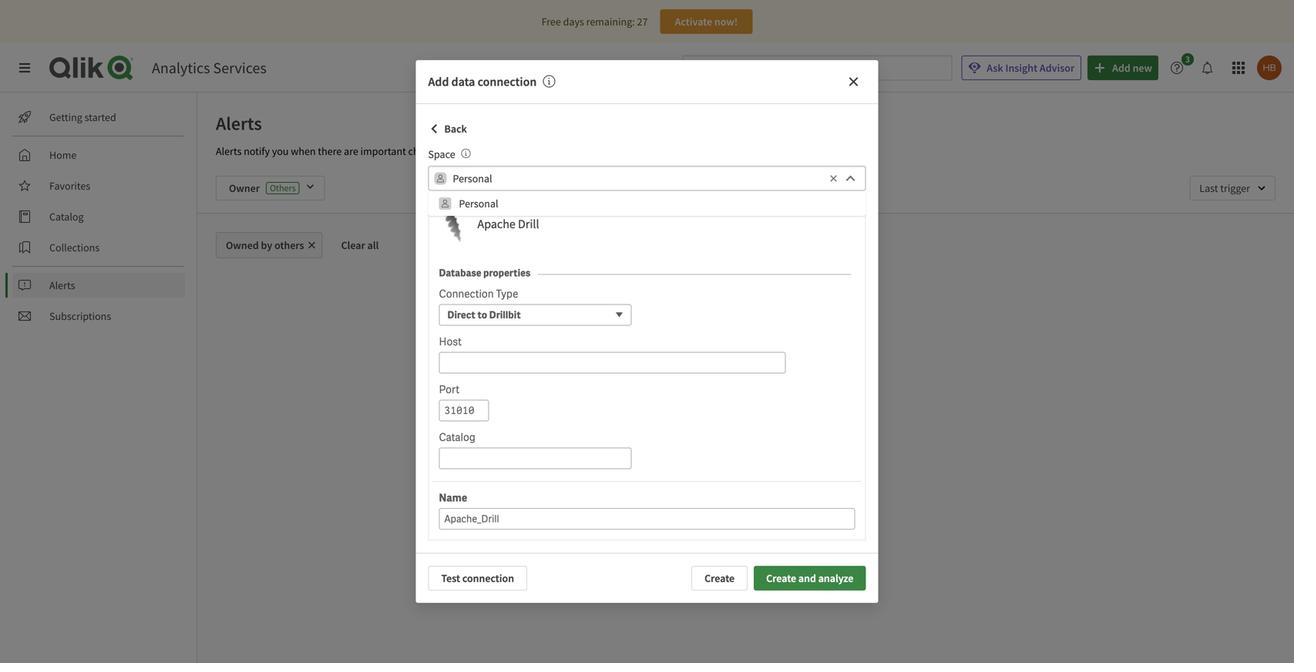 Task type: describe. For each thing, give the bounding box(es) containing it.
services
[[213, 58, 267, 77]]

0 vertical spatial alerts
[[216, 112, 262, 135]]

all
[[368, 238, 379, 252]]

filters region
[[197, 163, 1295, 213]]

connection inside test connection button
[[463, 571, 514, 585]]

are
[[344, 144, 358, 158]]

last trigger image
[[1190, 176, 1276, 200]]

create for create
[[705, 571, 735, 585]]

back button
[[428, 116, 467, 141]]

remaining:
[[587, 15, 635, 29]]

analytics services element
[[152, 58, 267, 77]]

owned
[[226, 238, 259, 252]]

test
[[441, 571, 460, 585]]

ask insight advisor button
[[962, 56, 1082, 80]]

ask
[[987, 61, 1004, 75]]

now!
[[715, 15, 738, 29]]

insight
[[1006, 61, 1038, 75]]

alerts notify you when there are important changes in your data.
[[216, 144, 504, 158]]

test connection
[[441, 571, 514, 585]]

home
[[49, 148, 77, 162]]

advisor
[[1040, 61, 1075, 75]]

apache drill
[[478, 216, 539, 232]]

space
[[428, 147, 455, 161]]

subscriptions
[[49, 309, 111, 323]]

add data connection dialog
[[416, 60, 879, 603]]

free
[[542, 15, 561, 29]]

create for create and analyze
[[767, 571, 797, 585]]

catalog link
[[12, 204, 185, 229]]

create button
[[692, 566, 748, 591]]

test connection button
[[428, 566, 527, 591]]

when
[[291, 144, 316, 158]]

getting started
[[49, 110, 116, 124]]

choose the space to which you would like to add this connection. a space allows you to share and control access to items. tooltip
[[455, 147, 471, 161]]

free days remaining: 27
[[542, 15, 648, 29]]

home link
[[12, 143, 185, 167]]

1 vertical spatial alerts
[[216, 144, 242, 158]]

days
[[563, 15, 584, 29]]

drill
[[518, 216, 539, 232]]

personal option
[[428, 191, 866, 216]]

apache drill image
[[433, 206, 470, 243]]

Search text field
[[707, 55, 953, 80]]



Task type: locate. For each thing, give the bounding box(es) containing it.
collections
[[49, 241, 100, 254]]

0 vertical spatial connection
[[478, 74, 537, 89]]

activate
[[675, 15, 713, 29]]

1 horizontal spatial create
[[767, 571, 797, 585]]

1 create from the left
[[705, 571, 735, 585]]

create and analyze button
[[754, 566, 866, 591]]

alerts
[[216, 112, 262, 135], [216, 144, 242, 158], [49, 278, 75, 292]]

in
[[448, 144, 456, 158]]

favorites link
[[12, 174, 185, 198]]

important
[[361, 144, 406, 158]]

alerts up 'notify'
[[216, 112, 262, 135]]

add data connection
[[428, 74, 537, 89]]

and
[[799, 571, 817, 585]]

clear
[[341, 238, 365, 252]]

connection
[[478, 74, 537, 89], [463, 571, 514, 585]]

you
[[272, 144, 289, 158]]

back
[[445, 122, 467, 136]]

0 horizontal spatial create
[[705, 571, 735, 585]]

there
[[318, 144, 342, 158]]

connection right test
[[463, 571, 514, 585]]

activate now!
[[675, 15, 738, 29]]

clear all
[[341, 238, 379, 252]]

collections link
[[12, 235, 185, 260]]

close sidebar menu image
[[19, 62, 31, 74]]

notify
[[244, 144, 270, 158]]

alerts up subscriptions
[[49, 278, 75, 292]]

alerts inside the navigation pane element
[[49, 278, 75, 292]]

27
[[637, 15, 648, 29]]

analyze
[[819, 571, 854, 585]]

apache
[[478, 216, 516, 232]]

data.
[[481, 144, 504, 158]]

1 vertical spatial connection
[[463, 571, 514, 585]]

2 create from the left
[[767, 571, 797, 585]]

by
[[261, 238, 272, 252]]

personal
[[459, 197, 499, 211]]

getting started link
[[12, 105, 185, 130]]

started
[[84, 110, 116, 124]]

alerts link
[[12, 273, 185, 298]]

navigation pane element
[[0, 99, 197, 335]]

2 vertical spatial alerts
[[49, 278, 75, 292]]

analytics services
[[152, 58, 267, 77]]

create
[[705, 571, 735, 585], [767, 571, 797, 585]]

clear all button
[[329, 232, 391, 258]]

subscriptions link
[[12, 304, 185, 328]]

ask insight advisor
[[987, 61, 1075, 75]]

analytics
[[152, 58, 210, 77]]

owned by others button
[[216, 232, 323, 258]]

connection right data
[[478, 74, 537, 89]]

favorites
[[49, 179, 90, 193]]

data
[[452, 74, 475, 89]]

others
[[275, 238, 304, 252]]

Space text field
[[453, 166, 826, 191]]

changes
[[408, 144, 446, 158]]

getting
[[49, 110, 82, 124]]

add
[[428, 74, 449, 89]]

create and analyze
[[767, 571, 854, 585]]

alerts left 'notify'
[[216, 144, 242, 158]]

catalog
[[49, 210, 84, 224]]

activate now! link
[[660, 9, 753, 34]]

choose the space to which you would like to add this connection. a space allows you to share and control access to items. image
[[462, 149, 471, 158]]

your
[[459, 144, 479, 158]]

owned by others
[[226, 238, 304, 252]]



Task type: vqa. For each thing, say whether or not it's contained in the screenshot.
Discard changes button
no



